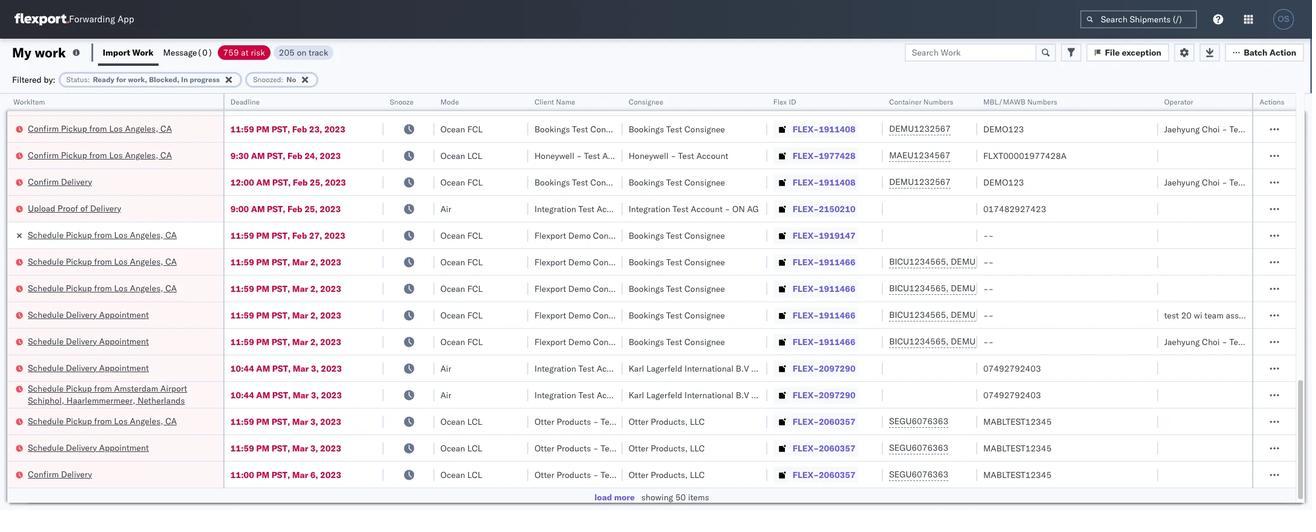 Task type: describe. For each thing, give the bounding box(es) containing it.
5 -- from the top
[[984, 337, 994, 348]]

load more
[[595, 493, 635, 504]]

9:00 am pst, feb 25, 2023
[[231, 204, 341, 215]]

schedule pickup from los angeles, ca for 3rd the "schedule pickup from los angeles, ca" link from the top
[[28, 256, 177, 267]]

1 11:59 pm pst, mar 3, 2023 from the top
[[231, 417, 341, 428]]

flxt00001977428a
[[984, 150, 1067, 161]]

resize handle column header for container numbers
[[963, 94, 978, 511]]

5 pm from the top
[[256, 284, 270, 295]]

c/o for schedule delivery appointment
[[752, 364, 766, 374]]

batch action
[[1244, 47, 1297, 58]]

11:00
[[231, 470, 254, 481]]

angeles, for first the "schedule pickup from los angeles, ca" link from the bottom
[[130, 416, 163, 427]]

1 schedule pickup from los angeles, ca link from the top
[[28, 96, 177, 108]]

4 -- from the top
[[984, 310, 994, 321]]

2 2060357 from the top
[[819, 443, 856, 454]]

4 schedule from the top
[[28, 283, 64, 294]]

flex-2060357 for schedule pickup from los angeles, ca
[[793, 417, 856, 428]]

schedule delivery appointment for 1st 'schedule delivery appointment' button from the top
[[28, 310, 149, 321]]

schedule delivery appointment link for 3rd 'schedule delivery appointment' button from the top
[[28, 362, 149, 374]]

ocean lcl for confirm delivery
[[441, 470, 482, 481]]

2 confirm delivery button from the top
[[28, 469, 92, 482]]

choi for 12:00 am pst, feb 25, 2023
[[1202, 177, 1220, 188]]

2 fcl from the top
[[468, 124, 483, 135]]

os
[[1278, 15, 1290, 24]]

segu6076363 for confirm delivery
[[890, 470, 949, 481]]

3 flexport from the top
[[535, 284, 566, 295]]

: for status
[[88, 75, 90, 84]]

3 11:59 pm pst, mar 2, 2023 from the top
[[231, 310, 341, 321]]

ready
[[93, 75, 114, 84]]

2 flex- from the top
[[793, 124, 819, 135]]

am for schedule delivery appointment
[[256, 364, 270, 374]]

11:00 pm pst, mar 6, 2023
[[231, 470, 341, 481]]

los for second the "schedule pickup from los angeles, ca" link
[[114, 230, 128, 241]]

integration test account - karl lagerfeld for schedule pickup from amsterdam airport schiphol, haarlemmermeer, netherlands
[[535, 390, 692, 401]]

action
[[1270, 47, 1297, 58]]

6 ocean from the top
[[441, 257, 465, 268]]

1 on from the left
[[638, 204, 651, 215]]

assignment
[[1226, 310, 1270, 321]]

products for confirm delivery
[[557, 470, 591, 481]]

4 2, from the top
[[310, 337, 318, 348]]

3 pm from the top
[[256, 230, 270, 241]]

air for schedule delivery appointment
[[441, 364, 452, 374]]

3 2, from the top
[[310, 310, 318, 321]]

10:44 am pst, mar 3, 2023 for schedule delivery appointment
[[231, 364, 342, 374]]

2 11:59 pm pst, mar 3, 2023 from the top
[[231, 443, 341, 454]]

mode
[[441, 97, 459, 107]]

by:
[[44, 74, 55, 85]]

pickup for second the "schedule pickup from los angeles, ca" link from the bottom of the page
[[66, 283, 92, 294]]

choi for 11:59 pm pst, feb 21, 2023
[[1202, 97, 1220, 108]]

my
[[12, 44, 31, 61]]

12:00 am pst, feb 25, 2023
[[231, 177, 346, 188]]

ca for 3rd the "schedule pickup from los angeles, ca" link from the top
[[165, 256, 177, 267]]

2 bicu1234565, demu1232567 from the top
[[890, 283, 1013, 294]]

schedule pickup from los angeles, ca for 1st the "schedule pickup from los angeles, ca" link from the top of the page
[[28, 97, 177, 107]]

airport
[[160, 384, 187, 394]]

21,
[[309, 97, 322, 108]]

3 bicu1234565, from the top
[[890, 310, 949, 321]]

file
[[1105, 47, 1120, 58]]

schedule pickup from los angeles, ca for second the "schedule pickup from los angeles, ca" link
[[28, 230, 177, 241]]

5 fcl from the top
[[468, 257, 483, 268]]

container numbers button
[[883, 95, 965, 107]]

11 flex- from the top
[[793, 364, 819, 374]]

017482927423
[[984, 204, 1047, 215]]

numbers for container numbers
[[924, 97, 954, 107]]

Search Work text field
[[905, 43, 1037, 61]]

b.v for schedule pickup from amsterdam airport schiphol, haarlemmermeer, netherlands
[[736, 390, 749, 401]]

deadline button
[[225, 95, 372, 107]]

9:00
[[231, 204, 249, 215]]

15 flex- from the top
[[793, 470, 819, 481]]

2 integration test account - on ag from the left
[[629, 204, 759, 215]]

destination for 11:59 pm pst, feb 21, 2023
[[1248, 97, 1293, 108]]

test123
[[984, 97, 1019, 108]]

2060357 for schedule pickup from los angeles, ca
[[819, 417, 856, 428]]

workitem button
[[7, 95, 211, 107]]

haarlemmermeer,
[[66, 396, 135, 407]]

mbl/mawb
[[984, 97, 1026, 107]]

from for schedule pickup from amsterdam airport schiphol, haarlemmermeer, netherlands link
[[94, 384, 112, 394]]

6 flex- from the top
[[793, 230, 819, 241]]

5 11:59 from the top
[[231, 284, 254, 295]]

flex-1911408 for 11:59 pm pst, feb 23, 2023
[[793, 124, 856, 135]]

5 schedule from the top
[[28, 310, 64, 321]]

mbl/mawb numbers button
[[978, 95, 1147, 107]]

3 confirm from the top
[[28, 176, 59, 187]]

no
[[287, 75, 296, 84]]

work,
[[128, 75, 147, 84]]

8 ocean from the top
[[441, 310, 465, 321]]

1891264
[[819, 97, 856, 108]]

2 ag from the left
[[747, 204, 759, 215]]

4 schedule delivery appointment button from the top
[[28, 442, 149, 456]]

otter products - test account for confirm delivery
[[535, 470, 651, 481]]

ca for confirm pickup from los angeles, ca link for 11:59 pm pst, feb 23, 2023
[[161, 123, 172, 134]]

1 demo from the top
[[569, 230, 591, 241]]

amsterdam
[[114, 384, 158, 394]]

from for first the "schedule pickup from los angeles, ca" link from the bottom
[[94, 416, 112, 427]]

confirm for 9:30 am pst, feb 24, 2023
[[28, 150, 59, 161]]

9:30 am pst, feb 24, 2023
[[231, 150, 341, 161]]

14 flex- from the top
[[793, 443, 819, 454]]

flex-1919147
[[793, 230, 856, 241]]

upload
[[28, 203, 55, 214]]

os button
[[1270, 5, 1298, 33]]

25, for 12:00 am pst, feb 25, 2023
[[310, 177, 323, 188]]

actions
[[1260, 97, 1285, 107]]

mode button
[[434, 95, 517, 107]]

showing 50 items
[[642, 493, 709, 504]]

6 fcl from the top
[[468, 284, 483, 295]]

app
[[118, 14, 134, 25]]

9 pm from the top
[[256, 443, 270, 454]]

5 flex- from the top
[[793, 204, 819, 215]]

1 1911466 from the top
[[819, 257, 856, 268]]

4 flexport demo consignee from the top
[[535, 310, 634, 321]]

5 ocean fcl from the top
[[441, 257, 483, 268]]

7 11:59 from the top
[[231, 337, 254, 348]]

3 schedule from the top
[[28, 256, 64, 267]]

9 flex- from the top
[[793, 310, 819, 321]]

proof
[[58, 203, 78, 214]]

flex-1891264
[[793, 97, 856, 108]]

pickup for confirm pickup from los angeles, ca link for 11:59 pm pst, feb 23, 2023
[[61, 123, 87, 134]]

759
[[223, 47, 239, 58]]

1 honeywell - test account from the left
[[535, 150, 634, 161]]

: for snoozed
[[281, 75, 284, 84]]

batch
[[1244, 47, 1268, 58]]

file exception
[[1105, 47, 1162, 58]]

name
[[556, 97, 575, 107]]

2 -- from the top
[[984, 257, 994, 268]]

angeles, for second the "schedule pickup from los angeles, ca" link from the bottom of the page
[[130, 283, 163, 294]]

1 flex-1911466 from the top
[[793, 257, 856, 268]]

1 ag from the left
[[653, 204, 665, 215]]

at
[[241, 47, 249, 58]]

2 ocean from the top
[[441, 124, 465, 135]]

feb for 9:00 am pst, feb 25, 2023
[[288, 204, 303, 215]]

mabltest12345 for schedule pickup from los angeles, ca
[[984, 417, 1052, 428]]

feb for 11:59 pm pst, feb 23, 2023
[[292, 124, 307, 135]]

b.v for schedule delivery appointment
[[736, 364, 749, 374]]

angeles, for 3rd the "schedule pickup from los angeles, ca" link from the top
[[130, 256, 163, 267]]

work
[[35, 44, 66, 61]]

2 demo from the top
[[569, 257, 591, 268]]

confirm pickup from los angeles, ca for 9:30 am pst, feb 24, 2023
[[28, 150, 172, 161]]

confirm pickup from los angeles, ca button for 9:30 am pst, feb 24, 2023
[[28, 149, 172, 163]]

forwarding app
[[69, 14, 134, 25]]

snoozed
[[253, 75, 281, 84]]

1 air from the top
[[441, 204, 452, 215]]

exception
[[1122, 47, 1162, 58]]

forwarding
[[69, 14, 115, 25]]

demo123 for 11:59 pm pst, feb 23, 2023
[[984, 124, 1024, 135]]

resize handle column header for mbl/mawb numbers
[[1144, 94, 1159, 511]]

air for schedule pickup from amsterdam airport schiphol, haarlemmermeer, netherlands
[[441, 390, 452, 401]]

confirm delivery link for first confirm delivery button from the top of the page
[[28, 176, 92, 188]]

container
[[890, 97, 922, 107]]

3 schedule delivery appointment button from the top
[[28, 362, 149, 376]]

4 schedule pickup from los angeles, ca button from the top
[[28, 416, 177, 429]]

pickup for second the "schedule pickup from los angeles, ca" link
[[66, 230, 92, 241]]

3 ocean fcl from the top
[[441, 177, 483, 188]]

2 11:59 from the top
[[231, 124, 254, 135]]

11:59 pm pst, feb 23, 2023
[[231, 124, 345, 135]]

import work button
[[98, 39, 158, 66]]

7 ocean fcl from the top
[[441, 310, 483, 321]]

products, for confirm delivery
[[651, 470, 688, 481]]

2 products from the top
[[557, 443, 591, 454]]

track
[[309, 47, 328, 58]]

confirm pickup from los angeles, ca button for 11:59 pm pst, feb 23, 2023
[[28, 123, 172, 136]]

flex id button
[[768, 95, 871, 107]]

3 lcl from the top
[[468, 443, 482, 454]]

flex-2097290 for schedule pickup from amsterdam airport schiphol, haarlemmermeer, netherlands
[[793, 390, 856, 401]]

flex-2150210
[[793, 204, 856, 215]]

forwarding app link
[[15, 13, 134, 25]]

on
[[297, 47, 307, 58]]

jaehyung for 12:00 am pst, feb 25, 2023
[[1165, 177, 1200, 188]]

3 resize handle column header from the left
[[420, 94, 434, 511]]

numbers for mbl/mawb numbers
[[1028, 97, 1058, 107]]

items
[[688, 493, 709, 504]]

status
[[66, 75, 88, 84]]

team
[[1205, 310, 1224, 321]]

schedule pickup from amsterdam airport schiphol, haarlemmermeer, netherlands
[[28, 384, 187, 407]]

3 schedule pickup from los angeles, ca button from the top
[[28, 282, 177, 296]]

angeles, for 1st the "schedule pickup from los angeles, ca" link from the top of the page
[[130, 97, 163, 107]]

progress
[[190, 75, 220, 84]]

2 on from the left
[[733, 204, 745, 215]]

pickup for 3rd the "schedule pickup from los angeles, ca" link from the top
[[66, 256, 92, 267]]

5 schedule pickup from los angeles, ca link from the top
[[28, 416, 177, 428]]

7 ocean from the top
[[441, 284, 465, 295]]

2 pm from the top
[[256, 124, 270, 135]]

segu6076363 for schedule pickup from los angeles, ca
[[890, 417, 949, 427]]

2 flex-2060357 from the top
[[793, 443, 856, 454]]

jaehyung for 11:59 pm pst, mar 2, 2023
[[1165, 337, 1200, 348]]

otter products - test account for schedule pickup from los angeles, ca
[[535, 417, 651, 428]]

1 ocean fcl from the top
[[441, 97, 483, 108]]

205 on track
[[279, 47, 328, 58]]

12:00
[[231, 177, 254, 188]]

1 flexport demo consignee from the top
[[535, 230, 634, 241]]

agen for 11:59 pm pst, mar 2, 2023
[[1295, 337, 1313, 348]]

flexport. image
[[15, 13, 69, 25]]

1 schedule delivery appointment button from the top
[[28, 309, 149, 322]]

feb for 9:30 am pst, feb 24, 2023
[[288, 150, 303, 161]]

11:59 pm pst, feb 21, 2023
[[231, 97, 345, 108]]

8 flex- from the top
[[793, 284, 819, 295]]

bleckmann for schedule pickup from amsterdam airport schiphol, haarlemmermeer, netherlands
[[768, 390, 811, 401]]

schedule pickup from los angeles, ca for first the "schedule pickup from los angeles, ca" link from the bottom
[[28, 416, 177, 427]]

3 schedule pickup from los angeles, ca link from the top
[[28, 256, 177, 268]]

message
[[163, 47, 197, 58]]

2 2, from the top
[[310, 284, 318, 295]]

resize handle column header for client name
[[608, 94, 623, 511]]

los for first the "schedule pickup from los angeles, ca" link from the bottom
[[114, 416, 128, 427]]

schiphol,
[[28, 396, 64, 407]]

4 1911466 from the top
[[819, 337, 856, 348]]

4 schedule pickup from los angeles, ca link from the top
[[28, 282, 177, 295]]

upload proof of delivery
[[28, 203, 121, 214]]

(0)
[[197, 47, 213, 58]]

9:30
[[231, 150, 249, 161]]

agen for 11:59 pm pst, feb 23, 2023
[[1295, 124, 1313, 135]]

10 resize handle column header from the left
[[1238, 94, 1253, 511]]

test
[[1165, 310, 1179, 321]]

6 ocean fcl from the top
[[441, 284, 483, 295]]

2 honeywell - test account from the left
[[629, 150, 729, 161]]

2 llc from the top
[[690, 443, 705, 454]]

4 flexport from the top
[[535, 310, 566, 321]]

2097290 for schedule pickup from amsterdam airport schiphol, haarlemmermeer, netherlands
[[819, 390, 856, 401]]

load
[[595, 493, 612, 504]]

3 11:59 from the top
[[231, 230, 254, 241]]

11:59 pm pst, feb 27, 2023
[[231, 230, 345, 241]]

jaehyung choi - test destination agen for 11:59 pm pst, feb 23, 2023
[[1165, 124, 1313, 135]]

3 1911466 from the top
[[819, 310, 856, 321]]

my work
[[12, 44, 66, 61]]

destination for 11:59 pm pst, mar 2, 2023
[[1248, 337, 1293, 348]]

flex-1911408 for 12:00 am pst, feb 25, 2023
[[793, 177, 856, 188]]

schedule delivery appointment for 4th 'schedule delivery appointment' button
[[28, 443, 149, 454]]

more
[[614, 493, 635, 504]]

operator
[[1165, 97, 1194, 107]]

snooze
[[390, 97, 414, 107]]

in
[[181, 75, 188, 84]]

759 at risk
[[223, 47, 265, 58]]

1 confirm delivery button from the top
[[28, 176, 92, 189]]

test 20 wi team assignment
[[1165, 310, 1270, 321]]

filtered by:
[[12, 74, 55, 85]]

Search Shipments (/) text field
[[1081, 10, 1198, 28]]



Task type: vqa. For each thing, say whether or not it's contained in the screenshot.
SEGU6076363 for Schedule Pickup from Los Angeles, CA
yes



Task type: locate. For each thing, give the bounding box(es) containing it.
numbers right mbl/mawb
[[1028, 97, 1058, 107]]

pickup
[[66, 97, 92, 107], [61, 123, 87, 134], [61, 150, 87, 161], [66, 230, 92, 241], [66, 256, 92, 267], [66, 283, 92, 294], [66, 384, 92, 394], [66, 416, 92, 427]]

resize handle column header for workitem
[[209, 94, 223, 511]]

pickup for 9:30 am pst, feb 24, 2023's confirm pickup from los angeles, ca link
[[61, 150, 87, 161]]

message (0)
[[163, 47, 213, 58]]

50
[[676, 493, 686, 504]]

3 flex-1911466 from the top
[[793, 310, 856, 321]]

confirm pickup from los angeles, ca button down workitem button
[[28, 123, 172, 136]]

10 schedule from the top
[[28, 443, 64, 454]]

0 vertical spatial confirm delivery link
[[28, 176, 92, 188]]

2 b.v from the top
[[736, 390, 749, 401]]

10 ocean from the top
[[441, 417, 465, 428]]

appointment for 3rd 'schedule delivery appointment' button from the bottom of the page
[[99, 336, 149, 347]]

0 vertical spatial 10:44 am pst, mar 3, 2023
[[231, 364, 342, 374]]

confirm pickup from los angeles, ca link
[[28, 123, 172, 135], [28, 149, 172, 161]]

1 bicu1234565, demu1232567 from the top
[[890, 257, 1013, 268]]

205
[[279, 47, 295, 58]]

2 otter products - test account from the top
[[535, 443, 651, 454]]

1 bicu1234565, from the top
[[890, 257, 949, 268]]

10:44 am pst, mar 3, 2023 for schedule pickup from amsterdam airport schiphol, haarlemmermeer, netherlands
[[231, 390, 342, 401]]

schedule pickup from amsterdam airport schiphol, haarlemmermeer, netherlands link
[[28, 383, 208, 407]]

schedule pickup from amsterdam airport schiphol, haarlemmermeer, netherlands button
[[28, 383, 208, 408]]

agen
[[1295, 97, 1313, 108], [1295, 124, 1313, 135], [1295, 177, 1313, 188], [1295, 337, 1313, 348]]

2 vertical spatial mabltest12345
[[984, 470, 1052, 481]]

products, for schedule pickup from los angeles, ca
[[651, 417, 688, 428]]

lcl for schedule pickup from los angeles, ca
[[468, 417, 482, 428]]

2 c/o from the top
[[752, 390, 766, 401]]

1 confirm pickup from los angeles, ca link from the top
[[28, 123, 172, 135]]

feb for 11:59 pm pst, feb 21, 2023
[[292, 97, 307, 108]]

bookings test consignee
[[535, 97, 631, 108], [629, 97, 725, 108], [535, 124, 631, 135], [629, 124, 725, 135], [535, 177, 631, 188], [629, 177, 725, 188], [629, 230, 725, 241], [629, 257, 725, 268], [629, 284, 725, 295], [629, 310, 725, 321], [629, 337, 725, 348]]

1 vertical spatial karl lagerfeld international b.v c/o bleckmann
[[629, 390, 811, 401]]

llc for confirm delivery
[[690, 470, 705, 481]]

1 destination from the top
[[1248, 97, 1293, 108]]

bleckmann
[[768, 364, 811, 374], [768, 390, 811, 401]]

10 pm from the top
[[256, 470, 270, 481]]

2150210
[[819, 204, 856, 215]]

1 07492792403 from the top
[[984, 364, 1041, 374]]

upload proof of delivery button
[[28, 203, 121, 216]]

resize handle column header for mode
[[514, 94, 529, 511]]

2 11:59 pm pst, mar 2, 2023 from the top
[[231, 284, 341, 295]]

0 vertical spatial 11:59 pm pst, mar 3, 2023
[[231, 417, 341, 428]]

integration test account - karl lagerfeld for schedule delivery appointment
[[535, 364, 692, 374]]

schedule delivery appointment link for 1st 'schedule delivery appointment' button from the top
[[28, 309, 149, 321]]

2060357 for confirm delivery
[[819, 470, 856, 481]]

1911408
[[819, 124, 856, 135], [819, 177, 856, 188]]

10:44 for schedule pickup from amsterdam airport schiphol, haarlemmermeer, netherlands
[[231, 390, 254, 401]]

1 otter products - test account from the top
[[535, 417, 651, 428]]

0 horizontal spatial ag
[[653, 204, 665, 215]]

2 lcl from the top
[[468, 417, 482, 428]]

7 flex- from the top
[[793, 257, 819, 268]]

2 vertical spatial segu6076363
[[890, 470, 949, 481]]

jaehyung choi - test destination agen for 11:59 pm pst, mar 2, 2023
[[1165, 337, 1313, 348]]

segu6076363
[[890, 417, 949, 427], [890, 443, 949, 454], [890, 470, 949, 481]]

ca for 9:30 am pst, feb 24, 2023's confirm pickup from los angeles, ca link
[[161, 150, 172, 161]]

2 vertical spatial products
[[557, 470, 591, 481]]

jaehyung for 11:59 pm pst, feb 23, 2023
[[1165, 124, 1200, 135]]

feb left 23,
[[292, 124, 307, 135]]

2 schedule pickup from los angeles, ca button from the top
[[28, 256, 177, 269]]

0 vertical spatial 2097290
[[819, 364, 856, 374]]

0 vertical spatial confirm delivery button
[[28, 176, 92, 189]]

numbers inside "button"
[[1028, 97, 1058, 107]]

flex-1911466 button
[[774, 254, 858, 271], [774, 254, 858, 271], [774, 281, 858, 298], [774, 281, 858, 298], [774, 307, 858, 324], [774, 307, 858, 324], [774, 334, 858, 351], [774, 334, 858, 351]]

schedule delivery appointment for 3rd 'schedule delivery appointment' button from the bottom of the page
[[28, 336, 149, 347]]

1 confirm pickup from los angeles, ca from the top
[[28, 123, 172, 134]]

5 schedule pickup from los angeles, ca from the top
[[28, 416, 177, 427]]

0 vertical spatial segu6076363
[[890, 417, 949, 427]]

3 demo from the top
[[569, 284, 591, 295]]

2 bleckmann from the top
[[768, 390, 811, 401]]

resize handle column header for flex id
[[869, 94, 883, 511]]

2 vertical spatial flex-2060357
[[793, 470, 856, 481]]

mabltest12345
[[984, 417, 1052, 428], [984, 443, 1052, 454], [984, 470, 1052, 481]]

0 vertical spatial air
[[441, 204, 452, 215]]

1 vertical spatial flex-2097290
[[793, 390, 856, 401]]

products for schedule pickup from los angeles, ca
[[557, 417, 591, 428]]

1 vertical spatial confirm delivery
[[28, 470, 92, 480]]

5 demo from the top
[[569, 337, 591, 348]]

jaehyung for 11:59 pm pst, feb 21, 2023
[[1165, 97, 1200, 108]]

1 vertical spatial confirm delivery button
[[28, 469, 92, 482]]

flexport
[[535, 230, 566, 241], [535, 257, 566, 268], [535, 284, 566, 295], [535, 310, 566, 321], [535, 337, 566, 348]]

07492792403
[[984, 364, 1041, 374], [984, 390, 1041, 401]]

ca for first the "schedule pickup from los angeles, ca" link from the bottom
[[165, 416, 177, 427]]

blocked,
[[149, 75, 179, 84]]

4 bicu1234565, demu1232567 from the top
[[890, 337, 1013, 348]]

showing
[[642, 493, 673, 504]]

2 flex-1911466 from the top
[[793, 284, 856, 295]]

1 honeywell from the left
[[535, 150, 575, 161]]

0 vertical spatial flex-2060357
[[793, 417, 856, 428]]

25, for 9:00 am pst, feb 25, 2023
[[305, 204, 318, 215]]

los for second the "schedule pickup from los angeles, ca" link from the bottom of the page
[[114, 283, 128, 294]]

international for schedule pickup from amsterdam airport schiphol, haarlemmermeer, netherlands
[[685, 390, 734, 401]]

4 ocean fcl from the top
[[441, 230, 483, 241]]

7 schedule from the top
[[28, 363, 64, 374]]

karl
[[629, 364, 644, 374], [638, 364, 654, 374], [629, 390, 644, 401], [638, 390, 654, 401]]

4 agen from the top
[[1295, 337, 1313, 348]]

2 jaehyung from the top
[[1165, 124, 1200, 135]]

1 vertical spatial 1911408
[[819, 177, 856, 188]]

3 products, from the top
[[651, 470, 688, 481]]

client name button
[[529, 95, 611, 107]]

0 vertical spatial 1911408
[[819, 124, 856, 135]]

2 ocean fcl from the top
[[441, 124, 483, 135]]

0 horizontal spatial numbers
[[924, 97, 954, 107]]

2 integration test account - karl lagerfeld from the top
[[535, 390, 692, 401]]

11:59 pm pst, mar 2, 2023
[[231, 257, 341, 268], [231, 284, 341, 295], [231, 310, 341, 321], [231, 337, 341, 348]]

9 11:59 from the top
[[231, 443, 254, 454]]

agen for 12:00 am pst, feb 25, 2023
[[1295, 177, 1313, 188]]

flex-2150210 button
[[774, 201, 858, 218], [774, 201, 858, 218]]

6 resize handle column header from the left
[[753, 94, 768, 511]]

1 horizontal spatial :
[[281, 75, 284, 84]]

3 schedule delivery appointment link from the top
[[28, 362, 149, 374]]

13 flex- from the top
[[793, 417, 819, 428]]

0 vertical spatial b.v
[[736, 364, 749, 374]]

numbers inside 'button'
[[924, 97, 954, 107]]

confirm
[[28, 123, 59, 134], [28, 150, 59, 161], [28, 176, 59, 187], [28, 470, 59, 480]]

0 vertical spatial mabltest12345
[[984, 417, 1052, 428]]

flex
[[774, 97, 787, 107]]

demo123 down 'test123' on the top of page
[[984, 124, 1024, 135]]

3 llc from the top
[[690, 470, 705, 481]]

1 schedule from the top
[[28, 97, 64, 107]]

4 schedule pickup from los angeles, ca from the top
[[28, 283, 177, 294]]

2 2097290 from the top
[[819, 390, 856, 401]]

demo123
[[984, 124, 1024, 135], [984, 177, 1024, 188]]

fcl
[[468, 97, 483, 108], [468, 124, 483, 135], [468, 177, 483, 188], [468, 230, 483, 241], [468, 257, 483, 268], [468, 284, 483, 295], [468, 310, 483, 321], [468, 337, 483, 348]]

1 vertical spatial otter products, llc
[[629, 443, 705, 454]]

0 vertical spatial 2060357
[[819, 417, 856, 428]]

client name
[[535, 97, 575, 107]]

from inside schedule pickup from amsterdam airport schiphol, haarlemmermeer, netherlands
[[94, 384, 112, 394]]

3, for schedule pickup from los angeles, ca
[[310, 417, 318, 428]]

client
[[535, 97, 554, 107]]

1 vertical spatial 10:44
[[231, 390, 254, 401]]

0 vertical spatial confirm delivery
[[28, 176, 92, 187]]

1 vertical spatial 2097290
[[819, 390, 856, 401]]

1911408 for 12:00 am pst, feb 25, 2023
[[819, 177, 856, 188]]

0 vertical spatial bleckmann
[[768, 364, 811, 374]]

2 products, from the top
[[651, 443, 688, 454]]

2 vertical spatial otter products, llc
[[629, 470, 705, 481]]

jaehyung choi - test destination agen
[[1165, 97, 1313, 108], [1165, 124, 1313, 135], [1165, 177, 1313, 188], [1165, 337, 1313, 348]]

1 11:59 pm pst, mar 2, 2023 from the top
[[231, 257, 341, 268]]

1 vertical spatial confirm delivery link
[[28, 469, 92, 481]]

choi
[[1202, 97, 1220, 108], [1202, 124, 1220, 135], [1202, 177, 1220, 188], [1202, 337, 1220, 348]]

numbers
[[924, 97, 954, 107], [1028, 97, 1058, 107]]

9 resize handle column header from the left
[[1144, 94, 1159, 511]]

1 vertical spatial bleckmann
[[768, 390, 811, 401]]

2 vertical spatial products,
[[651, 470, 688, 481]]

feb left 21,
[[292, 97, 307, 108]]

1 products from the top
[[557, 417, 591, 428]]

0 horizontal spatial :
[[88, 75, 90, 84]]

1 vertical spatial 07492792403
[[984, 390, 1041, 401]]

1 -- from the top
[[984, 230, 994, 241]]

1 vertical spatial 11:59 pm pst, mar 3, 2023
[[231, 443, 341, 454]]

ocean lcl for confirm pickup from los angeles, ca
[[441, 150, 482, 161]]

c/o
[[752, 364, 766, 374], [752, 390, 766, 401]]

honeywell - test account down 'consignee' button
[[629, 150, 729, 161]]

11 ocean from the top
[[441, 443, 465, 454]]

1 integration test account - karl lagerfeld from the top
[[535, 364, 692, 374]]

1 bleckmann from the top
[[768, 364, 811, 374]]

1 vertical spatial mabltest12345
[[984, 443, 1052, 454]]

4 11:59 from the top
[[231, 257, 254, 268]]

5 flexport from the top
[[535, 337, 566, 348]]

flex-1911408 up flex-2150210
[[793, 177, 856, 188]]

risk
[[251, 47, 265, 58]]

0 horizontal spatial honeywell
[[535, 150, 575, 161]]

1 vertical spatial confirm pickup from los angeles, ca link
[[28, 149, 172, 161]]

otter products, llc for schedule pickup from los angeles, ca
[[629, 417, 705, 428]]

schedule pickup from los angeles, ca link
[[28, 96, 177, 108], [28, 229, 177, 241], [28, 256, 177, 268], [28, 282, 177, 295], [28, 416, 177, 428]]

24,
[[305, 150, 318, 161]]

3 flex- from the top
[[793, 150, 819, 161]]

consignee inside button
[[629, 97, 664, 107]]

flex-
[[793, 97, 819, 108], [793, 124, 819, 135], [793, 150, 819, 161], [793, 177, 819, 188], [793, 204, 819, 215], [793, 230, 819, 241], [793, 257, 819, 268], [793, 284, 819, 295], [793, 310, 819, 321], [793, 337, 819, 348], [793, 364, 819, 374], [793, 390, 819, 401], [793, 417, 819, 428], [793, 443, 819, 454], [793, 470, 819, 481]]

1 demo123 from the top
[[984, 124, 1024, 135]]

3 schedule delivery appointment from the top
[[28, 363, 149, 374]]

1 ocean from the top
[[441, 97, 465, 108]]

deadline
[[231, 97, 260, 107]]

schedule delivery appointment link for 3rd 'schedule delivery appointment' button from the bottom of the page
[[28, 336, 149, 348]]

1 vertical spatial 2060357
[[819, 443, 856, 454]]

3 appointment from the top
[[99, 363, 149, 374]]

angeles, for second the "schedule pickup from los angeles, ca" link
[[130, 230, 163, 241]]

2 air from the top
[[441, 364, 452, 374]]

5 ocean from the top
[[441, 230, 465, 241]]

2 1911466 from the top
[[819, 284, 856, 295]]

flex-1919147 button
[[774, 227, 858, 244], [774, 227, 858, 244]]

los for 1st the "schedule pickup from los angeles, ca" link from the top of the page
[[114, 97, 128, 107]]

1 vertical spatial b.v
[[736, 390, 749, 401]]

1911408 up 2150210
[[819, 177, 856, 188]]

bookings
[[535, 97, 570, 108], [629, 97, 664, 108], [535, 124, 570, 135], [629, 124, 664, 135], [535, 177, 570, 188], [629, 177, 664, 188], [629, 230, 664, 241], [629, 257, 664, 268], [629, 284, 664, 295], [629, 310, 664, 321], [629, 337, 664, 348]]

jaehyung
[[1165, 97, 1200, 108], [1165, 124, 1200, 135], [1165, 177, 1200, 188], [1165, 337, 1200, 348]]

6,
[[310, 470, 318, 481]]

8 schedule from the top
[[28, 384, 64, 394]]

1 vertical spatial 25,
[[305, 204, 318, 215]]

choi for 11:59 pm pst, mar 2, 2023
[[1202, 337, 1220, 348]]

0 horizontal spatial on
[[638, 204, 651, 215]]

1 vertical spatial air
[[441, 364, 452, 374]]

1 horizontal spatial honeywell
[[629, 150, 669, 161]]

2 vertical spatial 2060357
[[819, 470, 856, 481]]

filtered
[[12, 74, 42, 85]]

:
[[88, 75, 90, 84], [281, 75, 284, 84]]

appointment for 3rd 'schedule delivery appointment' button from the top
[[99, 363, 149, 374]]

1 vertical spatial integration test account - karl lagerfeld
[[535, 390, 692, 401]]

schedule inside schedule pickup from amsterdam airport schiphol, haarlemmermeer, netherlands
[[28, 384, 64, 394]]

pickup inside schedule pickup from amsterdam airport schiphol, haarlemmermeer, netherlands
[[66, 384, 92, 394]]

0 vertical spatial confirm pickup from los angeles, ca link
[[28, 123, 172, 135]]

destination for 11:59 pm pst, feb 23, 2023
[[1248, 124, 1293, 135]]

confirm pickup from los angeles, ca for 11:59 pm pst, feb 23, 2023
[[28, 123, 172, 134]]

0 vertical spatial international
[[685, 364, 734, 374]]

consignee
[[591, 97, 631, 108], [685, 97, 725, 108], [629, 97, 664, 107], [591, 124, 631, 135], [685, 124, 725, 135], [591, 177, 631, 188], [685, 177, 725, 188], [593, 230, 634, 241], [685, 230, 725, 241], [593, 257, 634, 268], [685, 257, 725, 268], [593, 284, 634, 295], [685, 284, 725, 295], [593, 310, 634, 321], [685, 310, 725, 321], [593, 337, 634, 348], [685, 337, 725, 348]]

1 vertical spatial products,
[[651, 443, 688, 454]]

integration test account - karl lagerfeld
[[535, 364, 692, 374], [535, 390, 692, 401]]

feb left "27,"
[[292, 230, 307, 241]]

1 segu6076363 from the top
[[890, 417, 949, 427]]

schedule pickup from los angeles, ca for second the "schedule pickup from los angeles, ca" link from the bottom of the page
[[28, 283, 177, 294]]

flex-2097290 for schedule delivery appointment
[[793, 364, 856, 374]]

0 vertical spatial confirm pickup from los angeles, ca
[[28, 123, 172, 134]]

2 demo123 from the top
[[984, 177, 1024, 188]]

delivery inside 'link'
[[90, 203, 121, 214]]

1 horizontal spatial on
[[733, 204, 745, 215]]

c/o for schedule pickup from amsterdam airport schiphol, haarlemmermeer, netherlands
[[752, 390, 766, 401]]

1 vertical spatial llc
[[690, 443, 705, 454]]

0 vertical spatial confirm pickup from los angeles, ca button
[[28, 123, 172, 136]]

0 vertical spatial otter products - test account
[[535, 417, 651, 428]]

test
[[572, 97, 588, 108], [666, 97, 683, 108], [1230, 97, 1246, 108], [572, 124, 588, 135], [666, 124, 683, 135], [1230, 124, 1246, 135], [584, 150, 600, 161], [678, 150, 694, 161], [572, 177, 588, 188], [666, 177, 683, 188], [1230, 177, 1246, 188], [579, 204, 595, 215], [673, 204, 689, 215], [666, 230, 683, 241], [666, 257, 683, 268], [666, 284, 683, 295], [666, 310, 683, 321], [666, 337, 683, 348], [1230, 337, 1246, 348], [579, 364, 595, 374], [579, 390, 595, 401], [601, 417, 617, 428], [601, 443, 617, 454], [601, 470, 617, 481]]

1 vertical spatial c/o
[[752, 390, 766, 401]]

confirm pickup from los angeles, ca
[[28, 123, 172, 134], [28, 150, 172, 161]]

6 pm from the top
[[256, 310, 270, 321]]

3 fcl from the top
[[468, 177, 483, 188]]

delivery
[[61, 176, 92, 187], [90, 203, 121, 214], [66, 310, 97, 321], [66, 336, 97, 347], [66, 363, 97, 374], [66, 443, 97, 454], [61, 470, 92, 480]]

1 vertical spatial 10:44 am pst, mar 3, 2023
[[231, 390, 342, 401]]

confirm pickup from los angeles, ca link for 9:30 am pst, feb 24, 2023
[[28, 149, 172, 161]]

0 vertical spatial products,
[[651, 417, 688, 428]]

mar
[[292, 257, 308, 268], [292, 284, 308, 295], [292, 310, 308, 321], [292, 337, 308, 348], [293, 364, 309, 374], [293, 390, 309, 401], [292, 417, 308, 428], [292, 443, 308, 454], [292, 470, 308, 481]]

2 confirm delivery from the top
[[28, 470, 92, 480]]

0 vertical spatial flex-1911408
[[793, 124, 856, 135]]

: left 'no' at the top
[[281, 75, 284, 84]]

los for 3rd the "schedule pickup from los angeles, ca" link from the top
[[114, 256, 128, 267]]

2 vertical spatial air
[[441, 390, 452, 401]]

1 vertical spatial confirm pickup from los angeles, ca
[[28, 150, 172, 161]]

wi
[[1194, 310, 1203, 321]]

status : ready for work, blocked, in progress
[[66, 75, 220, 84]]

lagerfeld
[[647, 364, 683, 374], [656, 364, 692, 374], [647, 390, 683, 401], [656, 390, 692, 401]]

international for schedule delivery appointment
[[685, 364, 734, 374]]

appointment for 1st 'schedule delivery appointment' button from the top
[[99, 310, 149, 321]]

11:59
[[231, 97, 254, 108], [231, 124, 254, 135], [231, 230, 254, 241], [231, 257, 254, 268], [231, 284, 254, 295], [231, 310, 254, 321], [231, 337, 254, 348], [231, 417, 254, 428], [231, 443, 254, 454]]

3 -- from the top
[[984, 284, 994, 295]]

consignee button
[[623, 95, 755, 107]]

ocean lcl for schedule pickup from los angeles, ca
[[441, 417, 482, 428]]

2 vertical spatial llc
[[690, 470, 705, 481]]

4 ocean lcl from the top
[[441, 470, 482, 481]]

0 vertical spatial flex-2097290
[[793, 364, 856, 374]]

feb for 11:59 pm pst, feb 27, 2023
[[292, 230, 307, 241]]

feb down '12:00 am pst, feb 25, 2023'
[[288, 204, 303, 215]]

2 jaehyung choi - test destination agen from the top
[[1165, 124, 1313, 135]]

flex-1911408 up flex-1977428
[[793, 124, 856, 135]]

confirm for 11:00 pm pst, mar 6, 2023
[[28, 470, 59, 480]]

1 confirm delivery from the top
[[28, 176, 92, 187]]

demo123 for 12:00 am pst, feb 25, 2023
[[984, 177, 1024, 188]]

0 vertical spatial c/o
[[752, 364, 766, 374]]

for
[[116, 75, 126, 84]]

feb down '24,'
[[293, 177, 308, 188]]

0 vertical spatial integration test account - karl lagerfeld
[[535, 364, 692, 374]]

1 vertical spatial international
[[685, 390, 734, 401]]

23,
[[309, 124, 322, 135]]

2 flex-2097290 from the top
[[793, 390, 856, 401]]

agen for 11:59 pm pst, feb 21, 2023
[[1295, 97, 1313, 108]]

11 resize handle column header from the left
[[1282, 94, 1296, 511]]

1 vertical spatial demo123
[[984, 177, 1024, 188]]

0 vertical spatial otter products, llc
[[629, 417, 705, 428]]

lcl for confirm pickup from los angeles, ca
[[468, 150, 482, 161]]

resize handle column header
[[209, 94, 223, 511], [369, 94, 384, 511], [420, 94, 434, 511], [514, 94, 529, 511], [608, 94, 623, 511], [753, 94, 768, 511], [869, 94, 883, 511], [963, 94, 978, 511], [1144, 94, 1159, 511], [1238, 94, 1253, 511], [1282, 94, 1296, 511]]

1 flexport from the top
[[535, 230, 566, 241]]

1 2060357 from the top
[[819, 417, 856, 428]]

container numbers
[[890, 97, 954, 107]]

feb for 12:00 am pst, feb 25, 2023
[[293, 177, 308, 188]]

2 vertical spatial otter products - test account
[[535, 470, 651, 481]]

07492792403 for schedule pickup from amsterdam airport schiphol, haarlemmermeer, netherlands
[[984, 390, 1041, 401]]

25, up "27,"
[[305, 204, 318, 215]]

25, down '24,'
[[310, 177, 323, 188]]

3 segu6076363 from the top
[[890, 470, 949, 481]]

jaehyung choi - test destination agen for 12:00 am pst, feb 25, 2023
[[1165, 177, 1313, 188]]

1 vertical spatial confirm pickup from los angeles, ca button
[[28, 149, 172, 163]]

from for second the "schedule pickup from los angeles, ca" link
[[94, 230, 112, 241]]

--
[[984, 230, 994, 241], [984, 257, 994, 268], [984, 284, 994, 295], [984, 310, 994, 321], [984, 337, 994, 348]]

0 vertical spatial 25,
[[310, 177, 323, 188]]

2097290 for schedule delivery appointment
[[819, 364, 856, 374]]

b.v
[[736, 364, 749, 374], [736, 390, 749, 401]]

bicu1234565,
[[890, 257, 949, 268], [890, 283, 949, 294], [890, 310, 949, 321], [890, 337, 949, 348]]

from for 1st the "schedule pickup from los angeles, ca" link from the top of the page
[[94, 97, 112, 107]]

import work
[[103, 47, 154, 58]]

1 horizontal spatial ag
[[747, 204, 759, 215]]

am for schedule pickup from amsterdam airport schiphol, haarlemmermeer, netherlands
[[256, 390, 270, 401]]

0 vertical spatial llc
[[690, 417, 705, 428]]

1 vertical spatial products
[[557, 443, 591, 454]]

resize handle column header for deadline
[[369, 94, 384, 511]]

los
[[114, 97, 128, 107], [109, 123, 123, 134], [109, 150, 123, 161], [114, 230, 128, 241], [114, 256, 128, 267], [114, 283, 128, 294], [114, 416, 128, 427]]

confirm for 11:59 pm pst, feb 23, 2023
[[28, 123, 59, 134]]

0 vertical spatial 10:44
[[231, 364, 254, 374]]

3 destination from the top
[[1248, 177, 1293, 188]]

karl lagerfeld international b.v c/o bleckmann for schedule delivery appointment
[[629, 364, 811, 374]]

am for confirm pickup from los angeles, ca
[[251, 150, 265, 161]]

8 ocean fcl from the top
[[441, 337, 483, 348]]

pickup for first the "schedule pickup from los angeles, ca" link from the bottom
[[66, 416, 92, 427]]

1 vertical spatial flex-2060357
[[793, 443, 856, 454]]

feb left '24,'
[[288, 150, 303, 161]]

schedule delivery appointment link
[[28, 309, 149, 321], [28, 336, 149, 348], [28, 362, 149, 374], [28, 442, 149, 454]]

1 vertical spatial segu6076363
[[890, 443, 949, 454]]

confirm delivery button
[[28, 176, 92, 189], [28, 469, 92, 482]]

1 horizontal spatial numbers
[[1028, 97, 1058, 107]]

import
[[103, 47, 130, 58]]

otter products, llc
[[629, 417, 705, 428], [629, 443, 705, 454], [629, 470, 705, 481]]

1 vertical spatial flex-1911408
[[793, 177, 856, 188]]

honeywell - test account down client name button
[[535, 150, 634, 161]]

2 schedule from the top
[[28, 230, 64, 241]]

products
[[557, 417, 591, 428], [557, 443, 591, 454], [557, 470, 591, 481]]

1 appointment from the top
[[99, 310, 149, 321]]

: left ready
[[88, 75, 90, 84]]

0 vertical spatial products
[[557, 417, 591, 428]]

20
[[1182, 310, 1192, 321]]

batch action button
[[1226, 43, 1305, 61]]

1 fcl from the top
[[468, 97, 483, 108]]

1 schedule pickup from los angeles, ca from the top
[[28, 97, 177, 107]]

confirm delivery link for second confirm delivery button from the top
[[28, 469, 92, 481]]

honeywell - test account
[[535, 150, 634, 161], [629, 150, 729, 161]]

0 vertical spatial karl lagerfeld international b.v c/o bleckmann
[[629, 364, 811, 374]]

destination for 12:00 am pst, feb 25, 2023
[[1248, 177, 1293, 188]]

0 vertical spatial 07492792403
[[984, 364, 1041, 374]]

load more button
[[594, 492, 636, 504]]

confirm pickup from los angeles, ca button up the of
[[28, 149, 172, 163]]

pickup for schedule pickup from amsterdam airport schiphol, haarlemmermeer, netherlands link
[[66, 384, 92, 394]]

1911408 up 1977428
[[819, 124, 856, 135]]

ca for 1st the "schedule pickup from los angeles, ca" link from the top of the page
[[165, 97, 177, 107]]

8 11:59 from the top
[[231, 417, 254, 428]]

0 vertical spatial demo123
[[984, 124, 1024, 135]]

flex-2060357 button
[[774, 414, 858, 431], [774, 414, 858, 431], [774, 440, 858, 457], [774, 440, 858, 457], [774, 467, 858, 484], [774, 467, 858, 484]]

10:44 for schedule delivery appointment
[[231, 364, 254, 374]]

of
[[80, 203, 88, 214]]

llc for schedule pickup from los angeles, ca
[[690, 417, 705, 428]]

8 resize handle column header from the left
[[963, 94, 978, 511]]

1 vertical spatial otter products - test account
[[535, 443, 651, 454]]

demo123 up the 017482927423
[[984, 177, 1024, 188]]

am
[[251, 150, 265, 161], [256, 177, 270, 188], [251, 204, 265, 215], [256, 364, 270, 374], [256, 390, 270, 401]]

1 numbers from the left
[[924, 97, 954, 107]]

numbers right the container
[[924, 97, 954, 107]]



